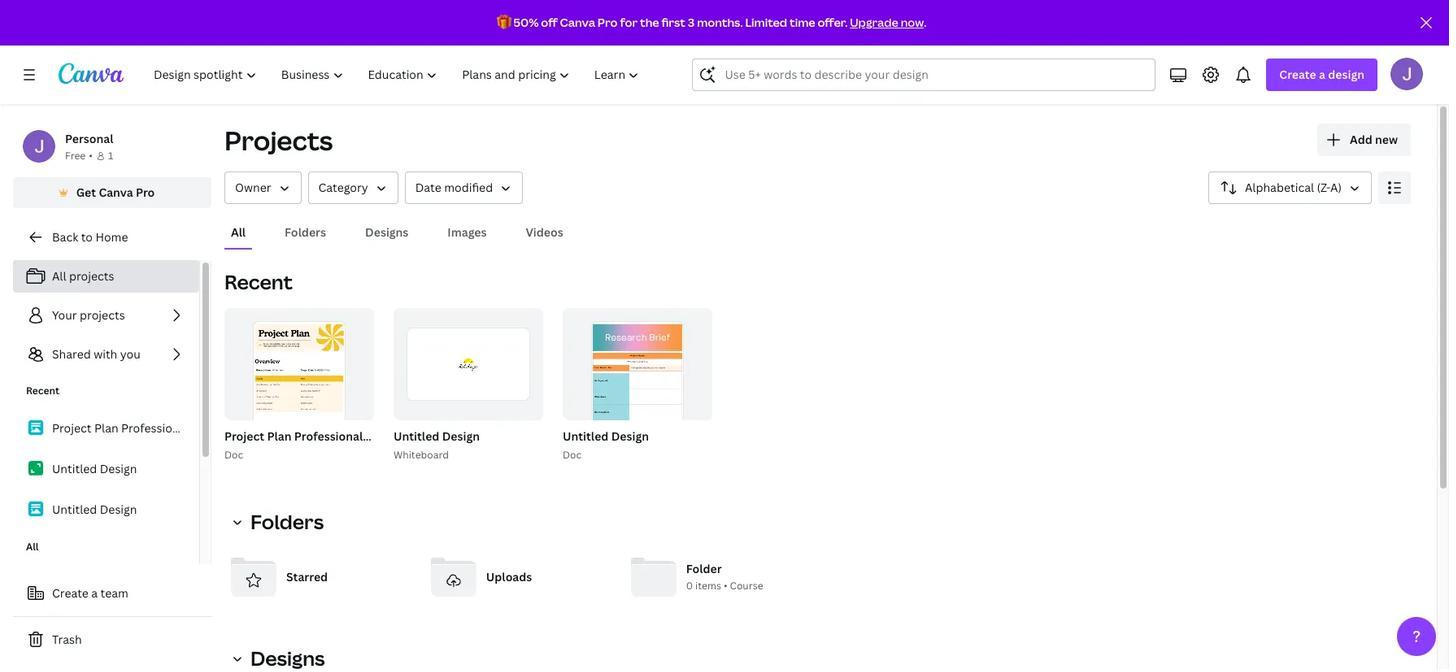 Task type: vqa. For each thing, say whether or not it's contained in the screenshot.


Task type: locate. For each thing, give the bounding box(es) containing it.
all button
[[224, 217, 252, 248]]

folders
[[285, 224, 326, 240], [250, 508, 324, 535]]

1 untitled design button from the left
[[394, 427, 480, 447]]

folders inside dropdown button
[[250, 508, 324, 535]]

pro up back to home link
[[136, 185, 155, 200]]

starred
[[286, 569, 328, 585]]

Sort by button
[[1208, 172, 1372, 204]]

1 horizontal spatial •
[[724, 579, 727, 593]]

doc inside "untitled design doc"
[[563, 448, 582, 462]]

0 vertical spatial folders
[[285, 224, 326, 240]]

yellow
[[403, 429, 440, 444]]

untitled design button for untitled design whiteboard
[[394, 427, 480, 447]]

1 vertical spatial projects
[[80, 307, 125, 323]]

canva inside get canva pro button
[[99, 185, 133, 200]]

items
[[695, 579, 721, 593]]

off
[[541, 15, 558, 30]]

doc down 'corporate' on the left of page
[[563, 448, 582, 462]]

offer.
[[818, 15, 848, 30]]

now
[[901, 15, 924, 30]]

projects for all projects
[[69, 268, 114, 284]]

0 horizontal spatial pro
[[136, 185, 155, 200]]

add new button
[[1317, 124, 1411, 156]]

pro left for
[[598, 15, 618, 30]]

1 list from the top
[[13, 260, 199, 371]]

black
[[442, 429, 472, 444]]

recent down shared
[[26, 384, 59, 398]]

1 horizontal spatial create
[[1279, 67, 1316, 82]]

a)
[[1330, 180, 1342, 195]]

doc down project
[[224, 448, 243, 462]]

uploads
[[486, 569, 532, 585]]

first
[[661, 15, 685, 30]]

list
[[13, 260, 199, 371], [13, 411, 199, 527]]

0 vertical spatial create
[[1279, 67, 1316, 82]]

a for design
[[1319, 67, 1325, 82]]

untitled
[[394, 429, 439, 444], [563, 429, 609, 444], [52, 461, 97, 477], [52, 502, 97, 517]]

starred link
[[224, 548, 411, 607]]

all projects
[[52, 268, 114, 284]]

•
[[89, 149, 93, 163], [724, 579, 727, 593]]

untitled design button
[[394, 427, 480, 447], [563, 427, 649, 447]]

recent down all button
[[224, 268, 293, 295]]

untitled design
[[52, 461, 137, 477], [52, 502, 137, 517]]

2 vertical spatial all
[[26, 540, 39, 554]]

0 vertical spatial list
[[13, 260, 199, 371]]

folders down category
[[285, 224, 326, 240]]

a inside dropdown button
[[1319, 67, 1325, 82]]

team
[[100, 585, 128, 601]]

1 vertical spatial canva
[[99, 185, 133, 200]]

(z-
[[1317, 180, 1330, 195]]

1 vertical spatial a
[[91, 585, 98, 601]]

personal
[[65, 131, 113, 146]]

• right items
[[724, 579, 727, 593]]

create inside dropdown button
[[1279, 67, 1316, 82]]

1 horizontal spatial recent
[[224, 268, 293, 295]]

create a design button
[[1266, 59, 1377, 91]]

0 horizontal spatial untitled design button
[[394, 427, 480, 447]]

2 untitled design button from the left
[[563, 427, 649, 447]]

doc
[[366, 429, 388, 444], [224, 448, 243, 462], [563, 448, 582, 462]]

design
[[442, 429, 480, 444], [611, 429, 649, 444], [100, 461, 137, 477], [100, 502, 137, 517]]

1 horizontal spatial pro
[[598, 15, 618, 30]]

1 horizontal spatial doc
[[366, 429, 388, 444]]

you
[[120, 346, 140, 362]]

a
[[1319, 67, 1325, 82], [91, 585, 98, 601]]

0 vertical spatial projects
[[69, 268, 114, 284]]

0 horizontal spatial create
[[52, 585, 89, 601]]

untitled inside "untitled design doc"
[[563, 429, 609, 444]]

canva right off at the top left of the page
[[560, 15, 595, 30]]

canva right get
[[99, 185, 133, 200]]

1 horizontal spatial untitled design button
[[563, 427, 649, 447]]

1 vertical spatial list
[[13, 411, 199, 527]]

jacob simon image
[[1391, 58, 1423, 90]]

None search field
[[692, 59, 1156, 91]]

pro
[[598, 15, 618, 30], [136, 185, 155, 200]]

all inside button
[[231, 224, 246, 240]]

top level navigation element
[[143, 59, 653, 91]]

0 vertical spatial untitled design link
[[13, 452, 199, 486]]

2 horizontal spatial all
[[231, 224, 246, 240]]

1 untitled design link from the top
[[13, 452, 199, 486]]

create
[[1279, 67, 1316, 82], [52, 585, 89, 601]]

🎁
[[497, 15, 511, 30]]

projects
[[69, 268, 114, 284], [80, 307, 125, 323]]

• right "free"
[[89, 149, 93, 163]]

videos
[[526, 224, 563, 240]]

design inside "untitled design doc"
[[611, 429, 649, 444]]

1 vertical spatial all
[[52, 268, 66, 284]]

a left team
[[91, 585, 98, 601]]

1 horizontal spatial a
[[1319, 67, 1325, 82]]

a left "design"
[[1319, 67, 1325, 82]]

a for team
[[91, 585, 98, 601]]

recent
[[224, 268, 293, 295], [26, 384, 59, 398]]

doc left in
[[366, 429, 388, 444]]

get canva pro button
[[13, 177, 211, 208]]

projects down back to home
[[69, 268, 114, 284]]

create a team
[[52, 585, 128, 601]]

uploads link
[[424, 548, 611, 607]]

• inside folder 0 items • course
[[724, 579, 727, 593]]

2 list from the top
[[13, 411, 199, 527]]

0 horizontal spatial canva
[[99, 185, 133, 200]]

0 horizontal spatial a
[[91, 585, 98, 601]]

with
[[94, 346, 117, 362]]

projects right your
[[80, 307, 125, 323]]

0 vertical spatial recent
[[224, 268, 293, 295]]

a inside button
[[91, 585, 98, 601]]

1 horizontal spatial canva
[[560, 15, 595, 30]]

limited
[[745, 15, 787, 30]]

untitled design link
[[13, 452, 199, 486], [13, 493, 199, 527]]

.
[[924, 15, 927, 30]]

canva
[[560, 15, 595, 30], [99, 185, 133, 200]]

1 vertical spatial create
[[52, 585, 89, 601]]

all
[[231, 224, 246, 240], [52, 268, 66, 284], [26, 540, 39, 554]]

folders up starred
[[250, 508, 324, 535]]

3
[[688, 15, 695, 30]]

0 horizontal spatial all
[[26, 540, 39, 554]]

1 vertical spatial pro
[[136, 185, 155, 200]]

images
[[448, 224, 487, 240]]

Category button
[[308, 172, 398, 204]]

1 vertical spatial folders
[[250, 508, 324, 535]]

design inside untitled design whiteboard
[[442, 429, 480, 444]]

upgrade now button
[[850, 15, 924, 30]]

alphabetical (z-a)
[[1245, 180, 1342, 195]]

create inside button
[[52, 585, 89, 601]]

1 horizontal spatial all
[[52, 268, 66, 284]]

create left team
[[52, 585, 89, 601]]

1 vertical spatial untitled design
[[52, 502, 137, 517]]

alphabetical
[[1245, 180, 1314, 195]]

create left "design"
[[1279, 67, 1316, 82]]

design
[[1328, 67, 1364, 82]]

0 horizontal spatial •
[[89, 149, 93, 163]]

1 untitled design from the top
[[52, 461, 137, 477]]

your projects link
[[13, 299, 199, 332]]

add new
[[1350, 132, 1398, 147]]

2 horizontal spatial doc
[[563, 448, 582, 462]]

🎁 50% off canva pro for the first 3 months. limited time offer. upgrade now .
[[497, 15, 927, 30]]

0 horizontal spatial recent
[[26, 384, 59, 398]]

untitled inside untitled design whiteboard
[[394, 429, 439, 444]]

0 vertical spatial •
[[89, 149, 93, 163]]

0 vertical spatial a
[[1319, 67, 1325, 82]]

1 vertical spatial untitled design link
[[13, 493, 199, 527]]

1 vertical spatial •
[[724, 579, 727, 593]]

0 vertical spatial untitled design
[[52, 461, 137, 477]]

0 vertical spatial all
[[231, 224, 246, 240]]

create a design
[[1279, 67, 1364, 82]]



Task type: describe. For each thing, give the bounding box(es) containing it.
1 vertical spatial recent
[[26, 384, 59, 398]]

whiteboard
[[394, 448, 449, 462]]

back
[[52, 229, 78, 245]]

folders button
[[278, 217, 333, 248]]

plan
[[267, 429, 292, 444]]

project plan professional doc in yellow black friendly corporate style doc
[[224, 429, 611, 462]]

free •
[[65, 149, 93, 163]]

free
[[65, 149, 86, 163]]

0 horizontal spatial doc
[[224, 448, 243, 462]]

images button
[[441, 217, 493, 248]]

0 vertical spatial pro
[[598, 15, 618, 30]]

shared with you
[[52, 346, 140, 362]]

your
[[52, 307, 77, 323]]

in
[[390, 429, 401, 444]]

project
[[224, 429, 264, 444]]

list containing all projects
[[13, 260, 199, 371]]

date modified
[[415, 180, 493, 195]]

the
[[640, 15, 659, 30]]

back to home link
[[13, 221, 211, 254]]

your projects
[[52, 307, 125, 323]]

add
[[1350, 132, 1372, 147]]

folder 0 items • course
[[686, 561, 763, 593]]

folders button
[[224, 506, 333, 538]]

all projects link
[[13, 260, 199, 293]]

untitled design button for untitled design doc
[[563, 427, 649, 447]]

style
[[583, 429, 611, 444]]

designs button
[[359, 217, 415, 248]]

trash
[[52, 632, 82, 647]]

all for all projects
[[52, 268, 66, 284]]

2 untitled design from the top
[[52, 502, 137, 517]]

for
[[620, 15, 638, 30]]

trash link
[[13, 624, 211, 656]]

0 vertical spatial canva
[[560, 15, 595, 30]]

projects
[[224, 123, 333, 158]]

create for create a design
[[1279, 67, 1316, 82]]

get canva pro
[[76, 185, 155, 200]]

owner
[[235, 180, 271, 195]]

1
[[108, 149, 113, 163]]

50%
[[513, 15, 539, 30]]

videos button
[[519, 217, 570, 248]]

folder
[[686, 561, 722, 577]]

all for all button
[[231, 224, 246, 240]]

get
[[76, 185, 96, 200]]

0
[[686, 579, 693, 593]]

pro inside get canva pro button
[[136, 185, 155, 200]]

time
[[790, 15, 815, 30]]

folders inside button
[[285, 224, 326, 240]]

Search search field
[[725, 59, 1123, 90]]

untitled design doc
[[563, 429, 649, 462]]

designs
[[365, 224, 408, 240]]

corporate
[[523, 429, 580, 444]]

professional
[[294, 429, 363, 444]]

2 untitled design link from the top
[[13, 493, 199, 527]]

friendly
[[475, 429, 521, 444]]

projects for your projects
[[80, 307, 125, 323]]

create a team button
[[13, 577, 211, 610]]

Owner button
[[224, 172, 301, 204]]

modified
[[444, 180, 493, 195]]

course
[[730, 579, 763, 593]]

category
[[318, 180, 368, 195]]

create for create a team
[[52, 585, 89, 601]]

new
[[1375, 132, 1398, 147]]

back to home
[[52, 229, 128, 245]]

Date modified button
[[405, 172, 523, 204]]

shared
[[52, 346, 91, 362]]

months.
[[697, 15, 743, 30]]

shared with you link
[[13, 338, 199, 371]]

home
[[95, 229, 128, 245]]

date
[[415, 180, 441, 195]]

list containing untitled design
[[13, 411, 199, 527]]

untitled design whiteboard
[[394, 429, 480, 462]]

to
[[81, 229, 93, 245]]

project plan professional doc in yellow black friendly corporate style button
[[224, 427, 611, 447]]

upgrade
[[850, 15, 898, 30]]



